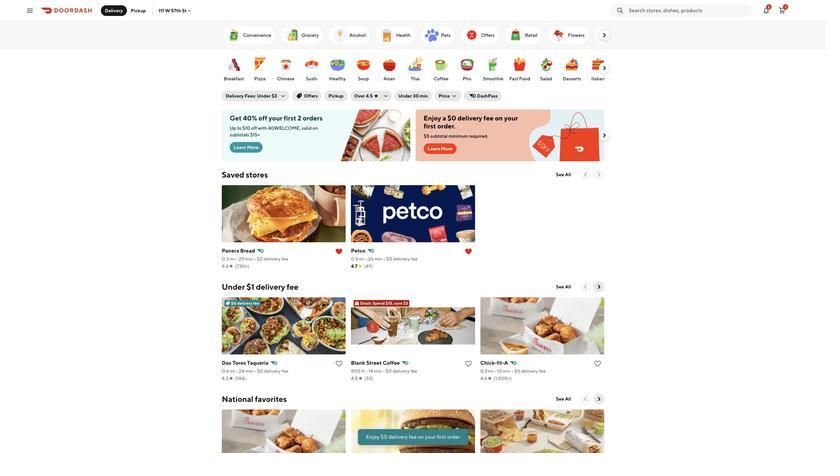 Task type: vqa. For each thing, say whether or not it's contained in the screenshot.
$6.57
no



Task type: describe. For each thing, give the bounding box(es) containing it.
petco
[[351, 248, 366, 254]]

health
[[396, 33, 411, 38]]

(49)
[[364, 264, 373, 269]]

subtotal
[[430, 133, 448, 139]]

24
[[239, 369, 244, 374]]

pizza
[[254, 76, 265, 81]]

see for national favorites
[[556, 396, 564, 402]]

1 vertical spatial pickup
[[328, 93, 344, 99]]

learn for enjoy a $0 delivery fee on your first order.
[[428, 146, 440, 151]]

fee inside enjoy a $0 delivery fee on your first order.
[[484, 114, 494, 122]]

click to add this store to your saved list image for a
[[594, 360, 602, 368]]

grocery
[[302, 33, 319, 38]]

flowers image
[[551, 27, 567, 43]]

• left 13
[[494, 369, 496, 374]]

0 vertical spatial off
[[259, 114, 267, 122]]

favorites
[[255, 395, 287, 404]]

1 horizontal spatial your
[[425, 434, 436, 440]]

offers image
[[464, 27, 480, 43]]

next button of carousel image for national favorites
[[596, 396, 602, 402]]

next button of carousel image for saved stores
[[596, 171, 602, 178]]

orders
[[303, 114, 323, 122]]

chick-
[[480, 360, 497, 366]]

pets image
[[424, 27, 440, 43]]

smoothie
[[483, 76, 503, 81]]

0 vertical spatial pickup button
[[127, 5, 150, 16]]

30
[[413, 93, 419, 99]]

mi for petco
[[359, 256, 364, 262]]

national
[[222, 395, 253, 404]]

$​0 for panera bread
[[257, 256, 263, 262]]

$5
[[424, 133, 429, 139]]

previous button of carousel image for saved stores
[[582, 171, 589, 178]]

min for petco
[[375, 256, 382, 262]]

salad
[[540, 76, 552, 81]]

healthy
[[329, 76, 346, 81]]

2 vertical spatial on
[[418, 434, 424, 440]]

all for national favorites
[[565, 396, 571, 402]]

subtotals
[[230, 132, 249, 137]]

offers button
[[292, 91, 322, 101]]

italian
[[591, 76, 605, 81]]

all for under $1 delivery fee
[[565, 284, 571, 290]]

0 vertical spatial 2
[[768, 5, 770, 9]]

$5 subtotal minimum required.
[[424, 133, 488, 139]]

pho
[[463, 76, 471, 81]]

• down the taqueria
[[254, 369, 256, 374]]

grocery image
[[284, 27, 300, 43]]

fees:
[[245, 93, 256, 99]]

dashpass
[[477, 93, 498, 99]]

$1
[[247, 282, 254, 292]]

see all link for national favorites
[[552, 394, 575, 404]]

desserts
[[563, 76, 581, 81]]

street
[[366, 360, 382, 366]]

111
[[159, 8, 164, 13]]

1 horizontal spatial offers
[[481, 33, 495, 38]]

enjoy for enjoy a $0 delivery fee on your first order.
[[424, 114, 441, 122]]

blank
[[351, 360, 365, 366]]

• left 26
[[365, 256, 367, 262]]

0 items, open order cart image
[[778, 6, 786, 14]]

get
[[230, 114, 242, 122]]

deals:
[[360, 301, 372, 306]]

health link
[[376, 27, 415, 44]]

over
[[354, 93, 365, 99]]

under 30 min button
[[394, 91, 432, 101]]

spend
[[373, 301, 385, 306]]

panera
[[222, 248, 239, 254]]

price
[[439, 93, 450, 99]]

delivery inside enjoy a $0 delivery fee on your first order.
[[458, 114, 482, 122]]

fast food
[[509, 76, 530, 81]]

111 w 57th st button
[[159, 8, 192, 13]]

thai
[[411, 76, 420, 81]]

$10
[[242, 126, 250, 131]]

fil-
[[497, 360, 504, 366]]

saved
[[222, 170, 244, 179]]

offers inside button
[[304, 93, 318, 99]]

• left 24 on the left bottom of page
[[236, 369, 238, 374]]

mi for chick-fil-a
[[488, 369, 494, 374]]

pets
[[441, 33, 451, 38]]

2 horizontal spatial first
[[437, 434, 446, 440]]

0 vertical spatial coffee
[[434, 76, 448, 81]]

delivery fees: under $3
[[226, 93, 277, 99]]

previous button of carousel image for under $1 delivery fee
[[582, 284, 589, 290]]

flowers link
[[548, 27, 589, 44]]

delivery for delivery
[[105, 8, 123, 13]]

0.3 mi • 13 min • $​0 delivery fee
[[480, 369, 546, 374]]

0 horizontal spatial coffee
[[383, 360, 400, 366]]

delivery inside under $1 delivery fee link
[[256, 282, 285, 292]]

$​0 for dos toros taqueria
[[257, 369, 263, 374]]

dashpass button
[[464, 91, 502, 101]]

0 horizontal spatial 2
[[298, 114, 301, 122]]

chinese
[[277, 76, 294, 81]]

health image
[[379, 27, 395, 43]]

get 40% off your first 2 orders
[[230, 114, 323, 122]]

deals: spend $15, save $3
[[360, 301, 408, 306]]

min for blank street coffee
[[374, 369, 382, 374]]

0.8
[[351, 256, 358, 262]]

required.
[[469, 133, 488, 139]]

0.3 for panera bread
[[222, 256, 229, 262]]

$15+
[[250, 132, 260, 137]]

$0 delivery fee
[[231, 301, 259, 306]]

• left the 29
[[236, 256, 238, 262]]

min for panera bread
[[245, 256, 253, 262]]

(730+)
[[235, 264, 249, 269]]

see all link for saved stores
[[552, 169, 575, 180]]

national favorites link
[[222, 394, 287, 404]]

all for saved stores
[[565, 172, 571, 177]]

• right 26
[[383, 256, 385, 262]]

$​0 for blank street coffee
[[386, 369, 392, 374]]

save
[[394, 301, 403, 306]]

enjoy a $0 delivery fee on your first order.
[[424, 114, 518, 130]]

retail link
[[505, 27, 542, 44]]

• right ft
[[366, 369, 368, 374]]

offers link
[[461, 27, 499, 44]]

to
[[237, 126, 241, 131]]

national favorites
[[222, 395, 287, 404]]

57th
[[171, 8, 181, 13]]

0 vertical spatial pickup
[[131, 8, 146, 13]]

previous button of carousel image
[[582, 396, 589, 402]]

order
[[447, 434, 460, 440]]

delivery button
[[101, 5, 127, 16]]

click to remove this store from your saved list image
[[464, 248, 472, 256]]

off inside up to $10 off with 40welcome, valid on subtotals $15+
[[251, 126, 257, 131]]

learn more button for 40%
[[230, 142, 263, 153]]

enjoy $0 delivery fee on your first order
[[366, 434, 460, 440]]

4.6
[[480, 376, 487, 381]]

0 horizontal spatial $0
[[231, 301, 236, 306]]

mi for dos toros taqueria
[[230, 369, 235, 374]]

under for under $1 delivery fee
[[222, 282, 245, 292]]

0 horizontal spatial first
[[284, 114, 296, 122]]

grocery link
[[282, 27, 323, 44]]

saved stores
[[222, 170, 268, 179]]

alcohol image
[[332, 27, 348, 43]]

$15,
[[386, 301, 393, 306]]



Task type: locate. For each thing, give the bounding box(es) containing it.
click to add this store to your saved list image for taqueria
[[335, 360, 343, 368]]

mi for panera bread
[[230, 256, 235, 262]]

4.7
[[351, 264, 358, 269]]

enjoy inside enjoy a $0 delivery fee on your first order.
[[424, 114, 441, 122]]

1 click to add this store to your saved list image from the left
[[335, 360, 343, 368]]

2 all from the top
[[565, 284, 571, 290]]

learn more
[[234, 145, 259, 150], [428, 146, 452, 151]]

1 vertical spatial all
[[565, 284, 571, 290]]

2 horizontal spatial on
[[495, 114, 503, 122]]

see all
[[556, 172, 571, 177], [556, 284, 571, 290], [556, 396, 571, 402]]

first up 40welcome,
[[284, 114, 296, 122]]

0 horizontal spatial learn more
[[234, 145, 259, 150]]

learn for get 40% off your first 2 orders
[[234, 145, 246, 150]]

2 horizontal spatial your
[[504, 114, 518, 122]]

0 vertical spatial 4.5
[[366, 93, 373, 99]]

all
[[565, 172, 571, 177], [565, 284, 571, 290], [565, 396, 571, 402]]

2 click to add this store to your saved list image from the left
[[594, 360, 602, 368]]

click to add this store to your saved list image
[[335, 360, 343, 368], [594, 360, 602, 368]]

29
[[239, 256, 244, 262]]

1 see all from the top
[[556, 172, 571, 177]]

next button of carousel image for under $1 delivery fee
[[596, 284, 602, 290]]

learn more button for a
[[424, 143, 456, 154]]

0 vertical spatial next button of carousel image
[[601, 32, 608, 39]]

13
[[497, 369, 502, 374]]

2 left 0 items, open order cart icon
[[768, 5, 770, 9]]

1 horizontal spatial enjoy
[[424, 114, 441, 122]]

pickup button left 111
[[127, 5, 150, 16]]

1 horizontal spatial pickup
[[328, 93, 344, 99]]

see all link
[[552, 169, 575, 180], [552, 282, 575, 292], [552, 394, 575, 404]]

0 horizontal spatial pickup
[[131, 8, 146, 13]]

0.3
[[222, 256, 229, 262], [480, 369, 487, 374]]

first left order
[[437, 434, 446, 440]]

chick-fil-a
[[480, 360, 508, 366]]

0 horizontal spatial $3
[[272, 93, 277, 99]]

0 vertical spatial $3
[[272, 93, 277, 99]]

on right valid
[[313, 126, 318, 131]]

more down $15+
[[247, 145, 259, 150]]

fee
[[484, 114, 494, 122], [281, 256, 288, 262], [411, 256, 418, 262], [287, 282, 299, 292], [253, 301, 259, 306], [282, 369, 288, 374], [410, 369, 417, 374], [539, 369, 546, 374], [409, 434, 417, 440]]

convenience image
[[226, 27, 242, 43]]

1 horizontal spatial $3
[[403, 301, 408, 306]]

1 vertical spatial $0
[[231, 301, 236, 306]]

0 vertical spatial enjoy
[[424, 114, 441, 122]]

111 w 57th st
[[159, 8, 187, 13]]

min for chick-fil-a
[[503, 369, 511, 374]]

1 horizontal spatial learn more button
[[424, 143, 456, 154]]

w
[[165, 8, 170, 13]]

0 vertical spatial see
[[556, 172, 564, 177]]

off up $15+
[[251, 126, 257, 131]]

0 vertical spatial $0
[[448, 114, 456, 122]]

0 horizontal spatial click to add this store to your saved list image
[[335, 360, 343, 368]]

min right the 29
[[245, 256, 253, 262]]

2
[[768, 5, 770, 9], [298, 114, 301, 122]]

offers down sushi
[[304, 93, 318, 99]]

st
[[182, 8, 187, 13]]

1 vertical spatial see all
[[556, 284, 571, 290]]

(1,500+)
[[494, 376, 512, 381]]

learn down subtotals
[[234, 145, 246, 150]]

blank street coffee
[[351, 360, 400, 366]]

fast
[[509, 76, 518, 81]]

1 vertical spatial on
[[313, 126, 318, 131]]

1 horizontal spatial $0
[[381, 434, 388, 440]]

more down subtotal
[[441, 146, 452, 151]]

breakfast
[[224, 76, 244, 81]]

3 see all link from the top
[[552, 394, 575, 404]]

on inside up to $10 off with 40welcome, valid on subtotals $15+
[[313, 126, 318, 131]]

1 horizontal spatial first
[[424, 122, 436, 130]]

offers
[[481, 33, 495, 38], [304, 93, 318, 99]]

learn more for 40%
[[234, 145, 259, 150]]

14
[[369, 369, 373, 374]]

$0
[[448, 114, 456, 122], [231, 301, 236, 306], [381, 434, 388, 440]]

min right 13
[[503, 369, 511, 374]]

0 vertical spatial see all
[[556, 172, 571, 177]]

0 vertical spatial delivery
[[105, 8, 123, 13]]

on down dashpass
[[495, 114, 503, 122]]

click to remove this store from your saved list image
[[335, 248, 343, 256]]

learn more down subtotal
[[428, 146, 452, 151]]

your inside enjoy a $0 delivery fee on your first order.
[[504, 114, 518, 122]]

0 horizontal spatial pickup button
[[127, 5, 150, 16]]

mi right 0.6
[[230, 369, 235, 374]]

4.5 down "800"
[[351, 376, 358, 381]]

more for a
[[441, 146, 452, 151]]

1 vertical spatial offers
[[304, 93, 318, 99]]

alcohol link
[[329, 27, 370, 44]]

min inside button
[[420, 93, 428, 99]]

0 horizontal spatial under
[[222, 282, 245, 292]]

1 vertical spatial delivery
[[226, 93, 244, 99]]

under for under 30 min
[[398, 93, 412, 99]]

1 vertical spatial 0.3
[[480, 369, 487, 374]]

1 vertical spatial see all link
[[552, 282, 575, 292]]

0 vertical spatial previous button of carousel image
[[582, 171, 589, 178]]

panera bread
[[222, 248, 255, 254]]

convenience link
[[223, 27, 275, 44]]

first up "$5"
[[424, 122, 436, 130]]

on inside enjoy a $0 delivery fee on your first order.
[[495, 114, 503, 122]]

more for 40%
[[247, 145, 259, 150]]

dos
[[222, 360, 231, 366]]

price button
[[435, 91, 461, 101]]

2 horizontal spatial $0
[[448, 114, 456, 122]]

0 horizontal spatial learn
[[234, 145, 246, 150]]

2 vertical spatial $0
[[381, 434, 388, 440]]

delivery for delivery fees: under $3
[[226, 93, 244, 99]]

see for saved stores
[[556, 172, 564, 177]]

2 previous button of carousel image from the top
[[582, 284, 589, 290]]

retail
[[525, 33, 538, 38]]

0 vertical spatial 0.3
[[222, 256, 229, 262]]

min right 24 on the left bottom of page
[[245, 369, 253, 374]]

mi down chick-
[[488, 369, 494, 374]]

$3 right save
[[403, 301, 408, 306]]

a
[[443, 114, 446, 122]]

0 horizontal spatial more
[[247, 145, 259, 150]]

stores
[[246, 170, 268, 179]]

$​0
[[257, 256, 263, 262], [386, 256, 392, 262], [257, 369, 263, 374], [386, 369, 392, 374], [514, 369, 520, 374]]

2 horizontal spatial under
[[398, 93, 412, 99]]

min
[[420, 93, 428, 99], [245, 256, 253, 262], [375, 256, 382, 262], [245, 369, 253, 374], [374, 369, 382, 374], [503, 369, 511, 374]]

2 see all link from the top
[[552, 282, 575, 292]]

1 next button of carousel image from the top
[[601, 32, 608, 39]]

1 horizontal spatial pickup button
[[324, 91, 348, 101]]

on left order
[[418, 434, 424, 440]]

1 vertical spatial $3
[[403, 301, 408, 306]]

2 left orders
[[298, 114, 301, 122]]

min for dos toros taqueria
[[245, 369, 253, 374]]

under right fees:
[[257, 93, 271, 99]]

order.
[[437, 122, 456, 130]]

see all link for under $1 delivery fee
[[552, 282, 575, 292]]

$​0 down blank street coffee
[[386, 369, 392, 374]]

1 see from the top
[[556, 172, 564, 177]]

catering image
[[598, 27, 614, 43]]

1 horizontal spatial off
[[259, 114, 267, 122]]

next button of carousel image
[[601, 32, 608, 39], [601, 132, 608, 139]]

$​0 down the taqueria
[[257, 369, 263, 374]]

coffee
[[434, 76, 448, 81], [383, 360, 400, 366]]

0 horizontal spatial your
[[269, 114, 282, 122]]

(144)
[[235, 376, 246, 381]]

1 vertical spatial coffee
[[383, 360, 400, 366]]

2 vertical spatial first
[[437, 434, 446, 440]]

1 horizontal spatial 0.3
[[480, 369, 487, 374]]

$​0 right 13
[[514, 369, 520, 374]]

notification bell image
[[762, 6, 770, 14]]

$​0 for petco
[[386, 256, 392, 262]]

1 vertical spatial off
[[251, 126, 257, 131]]

learn more button down subtotals
[[230, 142, 263, 153]]

min right 14 at the bottom left
[[374, 369, 382, 374]]

0.3 for chick-fil-a
[[480, 369, 487, 374]]

0.3 up 4.6
[[480, 369, 487, 374]]

pickup left 111
[[131, 8, 146, 13]]

enjoy for enjoy $0 delivery fee on your first order
[[366, 434, 380, 440]]

under left 30
[[398, 93, 412, 99]]

•
[[236, 256, 238, 262], [254, 256, 256, 262], [365, 256, 367, 262], [383, 256, 385, 262], [236, 369, 238, 374], [254, 369, 256, 374], [366, 369, 368, 374], [383, 369, 385, 374], [494, 369, 496, 374], [511, 369, 513, 374]]

1 horizontal spatial learn
[[428, 146, 440, 151]]

1 vertical spatial previous button of carousel image
[[582, 284, 589, 290]]

4.5
[[366, 93, 373, 99], [351, 376, 358, 381]]

learn down subtotal
[[428, 146, 440, 151]]

delivery inside delivery button
[[105, 8, 123, 13]]

0 vertical spatial all
[[565, 172, 571, 177]]

0 horizontal spatial delivery
[[105, 8, 123, 13]]

learn more for a
[[428, 146, 452, 151]]

2 vertical spatial see
[[556, 396, 564, 402]]

see all for saved stores
[[556, 172, 571, 177]]

min right 30
[[420, 93, 428, 99]]

3 see from the top
[[556, 396, 564, 402]]

0.3 mi • 29 min • $​0 delivery fee
[[222, 256, 288, 262]]

• down bread
[[254, 256, 256, 262]]

alcohol
[[349, 33, 366, 38]]

see all for under $1 delivery fee
[[556, 284, 571, 290]]

3 see all from the top
[[556, 396, 571, 402]]

previous button of carousel image
[[582, 171, 589, 178], [582, 284, 589, 290]]

under left $1
[[222, 282, 245, 292]]

offers right offers icon
[[481, 33, 495, 38]]

0 horizontal spatial on
[[313, 126, 318, 131]]

under $1 delivery fee
[[222, 282, 299, 292]]

2 see from the top
[[556, 284, 564, 290]]

4.4
[[222, 264, 229, 269]]

1 see all link from the top
[[552, 169, 575, 180]]

1 horizontal spatial coffee
[[434, 76, 448, 81]]

1 vertical spatial enjoy
[[366, 434, 380, 440]]

open menu image
[[26, 6, 34, 14]]

under
[[257, 93, 271, 99], [398, 93, 412, 99], [222, 282, 245, 292]]

0.6
[[222, 369, 229, 374]]

first inside enjoy a $0 delivery fee on your first order.
[[424, 122, 436, 130]]

0 horizontal spatial off
[[251, 126, 257, 131]]

$​0 for chick-fil-a
[[514, 369, 520, 374]]

click to add this store to your saved list image
[[464, 360, 472, 368]]

1 vertical spatial pickup button
[[324, 91, 348, 101]]

0 vertical spatial on
[[495, 114, 503, 122]]

0 horizontal spatial learn more button
[[230, 142, 263, 153]]

flowers
[[568, 33, 585, 38]]

3 all from the top
[[565, 396, 571, 402]]

with
[[258, 126, 267, 131]]

pickup down healthy
[[328, 93, 344, 99]]

1 horizontal spatial learn more
[[428, 146, 452, 151]]

next button of carousel image
[[601, 65, 608, 71], [596, 171, 602, 178], [596, 284, 602, 290], [596, 396, 602, 402]]

1 vertical spatial 4.5
[[351, 376, 358, 381]]

ft
[[361, 369, 365, 374]]

coffee up the 800 ft • 14 min • $​0 delivery fee on the bottom of the page
[[383, 360, 400, 366]]

1 vertical spatial see
[[556, 284, 564, 290]]

under 30 min
[[398, 93, 428, 99]]

2 vertical spatial all
[[565, 396, 571, 402]]

1 horizontal spatial click to add this store to your saved list image
[[594, 360, 602, 368]]

see for under $1 delivery fee
[[556, 284, 564, 290]]

learn more down subtotals
[[234, 145, 259, 150]]

coffee up price
[[434, 76, 448, 81]]

26
[[368, 256, 374, 262]]

pickup button down healthy
[[324, 91, 348, 101]]

1 button
[[776, 4, 789, 17]]

min right 26
[[375, 256, 382, 262]]

• up (1,500+)
[[511, 369, 513, 374]]

1 previous button of carousel image from the top
[[582, 171, 589, 178]]

1 vertical spatial 2
[[298, 114, 301, 122]]

0 horizontal spatial 4.5
[[351, 376, 358, 381]]

retail image
[[508, 27, 524, 43]]

1
[[785, 5, 786, 9]]

0.6 mi • 24 min • $​0 delivery fee
[[222, 369, 288, 374]]

4.3
[[222, 376, 228, 381]]

2 vertical spatial see all
[[556, 396, 571, 402]]

2 next button of carousel image from the top
[[601, 132, 608, 139]]

mi down 'panera'
[[230, 256, 235, 262]]

taqueria
[[247, 360, 269, 366]]

mi
[[230, 256, 235, 262], [359, 256, 364, 262], [230, 369, 235, 374], [488, 369, 494, 374]]

under $1 delivery fee link
[[222, 282, 299, 292]]

asian
[[384, 76, 395, 81]]

off up with
[[259, 114, 267, 122]]

0 vertical spatial offers
[[481, 33, 495, 38]]

learn more button down subtotal
[[424, 143, 456, 154]]

see all for national favorites
[[556, 396, 571, 402]]

2 see all from the top
[[556, 284, 571, 290]]

off
[[259, 114, 267, 122], [251, 126, 257, 131]]

1 horizontal spatial 4.5
[[366, 93, 373, 99]]

pets link
[[421, 27, 455, 44]]

$​0 right the 29
[[257, 256, 263, 262]]

0 horizontal spatial offers
[[304, 93, 318, 99]]

1 horizontal spatial more
[[441, 146, 452, 151]]

minimum
[[449, 133, 468, 139]]

• down blank street coffee
[[383, 369, 385, 374]]

4.5 right the over on the left of page
[[366, 93, 373, 99]]

40%
[[243, 114, 257, 122]]

0.8 mi • 26 min • $​0 delivery fee
[[351, 256, 418, 262]]

bread
[[240, 248, 255, 254]]

valid
[[302, 126, 312, 131]]

$0 inside enjoy a $0 delivery fee on your first order.
[[448, 114, 456, 122]]

1 vertical spatial next button of carousel image
[[601, 132, 608, 139]]

saved stores link
[[222, 169, 268, 180]]

0.3 up 4.4
[[222, 256, 229, 262]]

0 horizontal spatial 0.3
[[222, 256, 229, 262]]

Store search: begin typing to search for stores available on DoorDash text field
[[629, 7, 748, 14]]

0 horizontal spatial enjoy
[[366, 434, 380, 440]]

$3 up get 40% off your first 2 orders
[[272, 93, 277, 99]]

1 horizontal spatial 2
[[768, 5, 770, 9]]

under inside button
[[398, 93, 412, 99]]

over 4.5
[[354, 93, 373, 99]]

mi right 0.8
[[359, 256, 364, 262]]

1 horizontal spatial under
[[257, 93, 271, 99]]

$​0 right 26
[[386, 256, 392, 262]]

1 vertical spatial first
[[424, 122, 436, 130]]

0 vertical spatial first
[[284, 114, 296, 122]]

up to $10 off with 40welcome, valid on subtotals $15+
[[230, 126, 318, 137]]

2 vertical spatial see all link
[[552, 394, 575, 404]]

4.5 inside button
[[366, 93, 373, 99]]

1 horizontal spatial delivery
[[226, 93, 244, 99]]

1 horizontal spatial on
[[418, 434, 424, 440]]

your
[[269, 114, 282, 122], [504, 114, 518, 122], [425, 434, 436, 440]]

1 all from the top
[[565, 172, 571, 177]]

0 vertical spatial see all link
[[552, 169, 575, 180]]

food
[[519, 76, 530, 81]]



